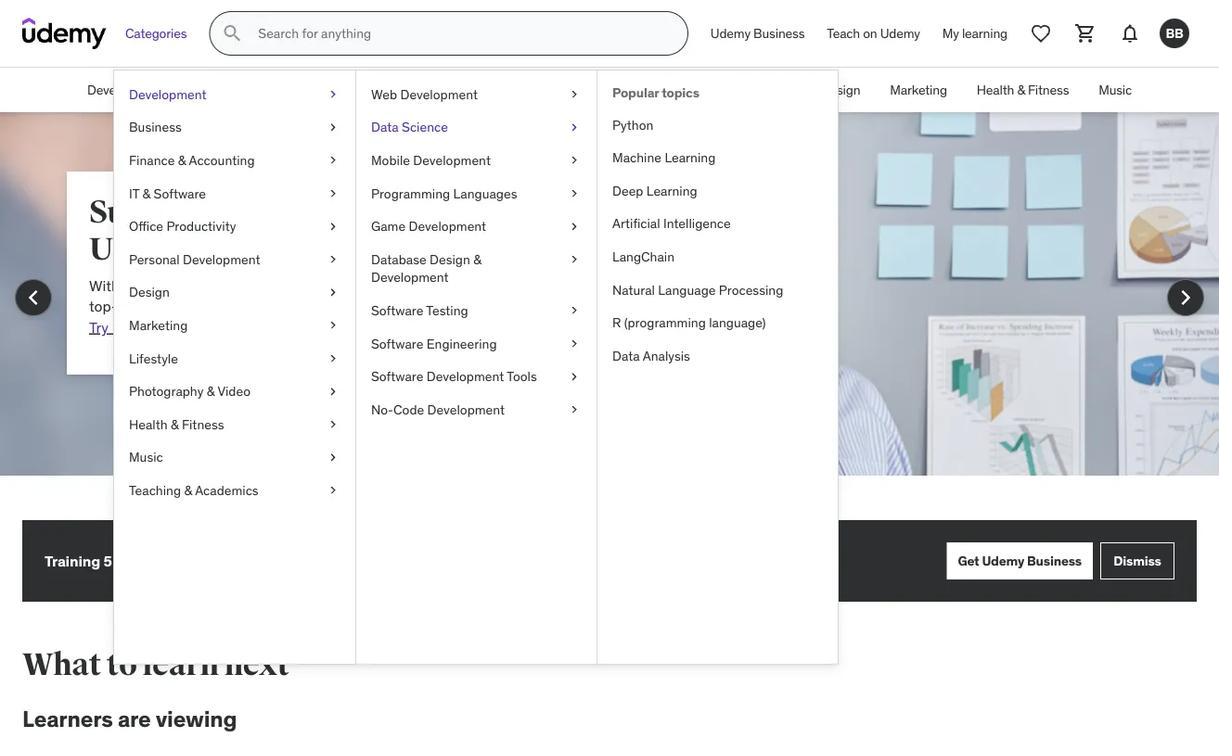 Task type: locate. For each thing, give the bounding box(es) containing it.
8,000
[[340, 276, 381, 295]]

1 vertical spatial productivity
[[167, 218, 236, 235]]

office productivity up plan,
[[129, 218, 236, 235]]

finance & accounting link for health & fitness
[[259, 68, 410, 112]]

music link down notifications icon
[[1084, 68, 1147, 112]]

it & software for health & fitness
[[425, 81, 500, 98]]

xsmall image for programming languages
[[567, 185, 582, 203]]

finance up the subscribe
[[129, 152, 175, 169]]

development link
[[72, 68, 178, 112], [114, 78, 356, 111]]

finance & accounting for health & fitness
[[273, 81, 396, 98]]

0 vertical spatial marketing
[[890, 81, 948, 98]]

testing
[[426, 302, 469, 319]]

access right team
[[327, 552, 373, 571]]

marketing down rated on the left top
[[129, 317, 188, 334]]

software testing
[[371, 302, 469, 319]]

business
[[754, 25, 805, 41], [192, 81, 244, 98], [129, 119, 182, 136], [1028, 553, 1082, 570]]

0 horizontal spatial office productivity
[[129, 218, 236, 235]]

finance & accounting
[[273, 81, 396, 98], [129, 152, 255, 169]]

1 vertical spatial courses
[[541, 552, 593, 571]]

photography & video
[[129, 383, 251, 400]]

0 vertical spatial music
[[1099, 81, 1132, 98]]

xsmall image for office productivity
[[326, 218, 341, 236]]

it for health & fitness
[[425, 81, 435, 98]]

learning inside "link"
[[647, 182, 698, 199]]

udemy business link
[[700, 11, 816, 56]]

health & fitness down wishlist "image"
[[977, 81, 1070, 98]]

music down notifications icon
[[1099, 81, 1132, 98]]

language)
[[709, 315, 766, 331]]

dismiss button
[[1101, 543, 1175, 580]]

development link for health & fitness
[[72, 68, 178, 112]]

what to learn next
[[22, 646, 289, 685]]

1 horizontal spatial data
[[613, 348, 640, 364]]

1 vertical spatial finance
[[129, 152, 175, 169]]

health for the left health & fitness link
[[129, 416, 168, 433]]

health & fitness link down video
[[114, 408, 356, 441]]

music link up academics
[[114, 441, 356, 474]]

data down web
[[371, 119, 399, 136]]

0 horizontal spatial finance
[[129, 152, 175, 169]]

langchain
[[613, 248, 675, 265]]

xsmall image for no-code development
[[567, 401, 582, 419]]

xsmall image for web development
[[567, 85, 582, 104]]

1 horizontal spatial office
[[530, 81, 564, 98]]

design link for lifestyle
[[114, 276, 356, 309]]

xsmall image inside software testing link
[[567, 302, 582, 320]]

0 vertical spatial design
[[821, 81, 861, 98]]

1 vertical spatial design
[[430, 251, 470, 268]]

training
[[45, 552, 100, 571]]

xsmall image for design
[[326, 284, 341, 302]]

1 horizontal spatial marketing
[[890, 81, 948, 98]]

of up database
[[394, 193, 424, 232]]

shopping cart with 0 items image
[[1075, 22, 1097, 45]]

1 horizontal spatial it & software
[[425, 81, 500, 98]]

xsmall image inside business 'link'
[[326, 118, 341, 137]]

1 horizontal spatial finance
[[273, 81, 318, 98]]

1 horizontal spatial health & fitness
[[977, 81, 1070, 98]]

and
[[329, 297, 354, 316]]

1 horizontal spatial health & fitness link
[[962, 68, 1084, 112]]

it & software link for lifestyle
[[114, 177, 356, 210]]

rated
[[118, 297, 152, 316]]

xsmall image inside "office productivity" link
[[326, 218, 341, 236]]

0 horizontal spatial it & software link
[[114, 177, 356, 210]]

xsmall image inside mobile development link
[[567, 151, 582, 170]]

office productivity link
[[515, 68, 649, 112], [114, 210, 356, 243]]

design link
[[806, 68, 876, 112], [114, 276, 356, 309]]

analysis
[[643, 348, 690, 364]]

0 horizontal spatial design link
[[114, 276, 356, 309]]

office productivity link up python
[[515, 68, 649, 112]]

0 vertical spatial office productivity link
[[515, 68, 649, 112]]

1 horizontal spatial health
[[977, 81, 1015, 98]]

design down teach
[[821, 81, 861, 98]]

0 horizontal spatial health
[[129, 416, 168, 433]]

0 vertical spatial office
[[530, 81, 564, 98]]

1 vertical spatial office productivity
[[129, 218, 236, 235]]

office productivity up python
[[530, 81, 634, 98]]

0 vertical spatial marketing link
[[876, 68, 962, 112]]

xsmall image inside the programming languages link
[[567, 185, 582, 203]]

1 horizontal spatial it
[[425, 81, 435, 98]]

1 horizontal spatial finance & accounting
[[273, 81, 396, 98]]

of
[[394, 193, 424, 232], [385, 276, 398, 295]]

0 vertical spatial accounting
[[331, 81, 396, 98]]

it & software link
[[410, 68, 515, 112], [114, 177, 356, 210]]

finance & accounting up data science
[[273, 81, 396, 98]]

business link for lifestyle
[[114, 111, 356, 144]]

2 vertical spatial design
[[129, 284, 170, 301]]

access up business,
[[274, 276, 320, 295]]

0 horizontal spatial it
[[129, 185, 139, 202]]

1 horizontal spatial personal development link
[[649, 68, 806, 112]]

accounting for lifestyle
[[189, 152, 255, 169]]

1 vertical spatial marketing
[[129, 317, 188, 334]]

fitness
[[1028, 81, 1070, 98], [182, 416, 224, 433]]

(programming
[[624, 315, 706, 331]]

data down r
[[613, 348, 640, 364]]

0 horizontal spatial access
[[274, 276, 320, 295]]

xsmall image inside data science link
[[567, 118, 582, 137]]

0 vertical spatial learning
[[665, 149, 716, 166]]

marketing link down you
[[114, 309, 356, 342]]

xsmall image inside teaching & academics link
[[326, 482, 341, 500]]

of left our
[[385, 276, 398, 295]]

health down 'learning'
[[977, 81, 1015, 98]]

xsmall image for software engineering
[[567, 335, 582, 353]]

software
[[449, 81, 500, 98], [154, 185, 206, 202], [371, 302, 424, 319], [371, 335, 424, 352], [371, 368, 424, 385]]

design up .
[[129, 284, 170, 301]]

1 vertical spatial accounting
[[189, 152, 255, 169]]

accounting up the subscribe
[[189, 152, 255, 169]]

get
[[230, 552, 254, 571], [958, 553, 980, 570]]

udemy image
[[22, 18, 107, 49]]

get udemy business link
[[947, 543, 1093, 580]]

1 vertical spatial design link
[[114, 276, 356, 309]]

1 horizontal spatial office productivity
[[530, 81, 634, 98]]

accounting up data science
[[331, 81, 396, 98]]

xsmall image for data science
[[567, 118, 582, 137]]

1 vertical spatial it & software
[[129, 185, 206, 202]]

1 horizontal spatial it & software link
[[410, 68, 515, 112]]

music
[[1099, 81, 1132, 98], [129, 449, 163, 466]]

0 vertical spatial health & fitness link
[[962, 68, 1084, 112]]

finance & accounting link up data science
[[259, 68, 410, 112]]

health & fitness for topmost health & fitness link
[[977, 81, 1070, 98]]

fitness down "photography & video"
[[182, 416, 224, 433]]

Search for anything text field
[[255, 18, 665, 49]]

engineering
[[427, 335, 497, 352]]

web development
[[371, 86, 478, 103]]

personal development up python link
[[664, 81, 791, 98]]

finance & accounting up the subscribe
[[129, 152, 255, 169]]

business down submit search image
[[192, 81, 244, 98]]

team
[[290, 552, 324, 571]]

2 horizontal spatial design
[[821, 81, 861, 98]]

it & software link up "science"
[[410, 68, 515, 112]]

0 horizontal spatial finance & accounting
[[129, 152, 255, 169]]

finance left web
[[273, 81, 318, 98]]

1 vertical spatial access
[[327, 552, 373, 571]]

viewing
[[156, 706, 237, 734]]

xsmall image inside personal development link
[[326, 251, 341, 269]]

business up the subscribe
[[129, 119, 182, 136]]

0 vertical spatial personal development
[[664, 81, 791, 98]]

personal
[[664, 81, 713, 98], [129, 251, 180, 268], [123, 276, 181, 295]]

business left teach
[[754, 25, 805, 41]]

xsmall image for it & software
[[326, 185, 341, 203]]

xsmall image for music
[[326, 449, 341, 467]]

0 vertical spatial finance
[[273, 81, 318, 98]]

productivity up python
[[567, 81, 634, 98]]

0 horizontal spatial office productivity link
[[114, 210, 356, 243]]

the
[[274, 193, 321, 232]]

0 vertical spatial it & software link
[[410, 68, 515, 112]]

0 vertical spatial it
[[425, 81, 435, 98]]

design
[[821, 81, 861, 98], [430, 251, 470, 268], [129, 284, 170, 301]]

marketing down my
[[890, 81, 948, 98]]

personal development
[[664, 81, 791, 98], [129, 251, 260, 268]]

artificial
[[613, 215, 661, 232]]

24,000+
[[479, 552, 537, 571]]

0 vertical spatial personal development link
[[649, 68, 806, 112]]

1 horizontal spatial personal development
[[664, 81, 791, 98]]

0 horizontal spatial design
[[129, 284, 170, 301]]

1 vertical spatial personal development link
[[114, 243, 356, 276]]

finance & accounting link for lifestyle
[[114, 144, 356, 177]]

personal development link
[[649, 68, 806, 112], [114, 243, 356, 276]]

xsmall image
[[326, 118, 341, 137], [567, 118, 582, 137], [567, 185, 582, 203], [326, 218, 341, 236], [567, 218, 582, 236], [326, 251, 341, 269], [326, 383, 341, 401], [567, 401, 582, 419], [326, 416, 341, 434], [326, 482, 341, 500]]

xsmall image inside software development tools link
[[567, 368, 582, 386]]

office up data science link
[[530, 81, 564, 98]]

finance for lifestyle
[[129, 152, 175, 169]]

next image
[[1171, 283, 1201, 313]]

personal development up plan,
[[129, 251, 260, 268]]

artificial intelligence
[[613, 215, 731, 232]]

personal down the subscribe
[[129, 251, 180, 268]]

database design & development
[[371, 251, 482, 286]]

development link down submit search image
[[114, 78, 356, 111]]

lifestyle link
[[114, 342, 356, 375]]

xsmall image inside 'web development' link
[[567, 85, 582, 104]]

0 horizontal spatial productivity
[[167, 218, 236, 235]]

xsmall image for finance & accounting
[[326, 151, 341, 170]]

development inside database design & development
[[371, 269, 449, 286]]

software for software engineering
[[371, 335, 424, 352]]

1 horizontal spatial productivity
[[567, 81, 634, 98]]

fitness down wishlist "image"
[[1028, 81, 1070, 98]]

health & fitness down photography
[[129, 416, 224, 433]]

data science element
[[597, 71, 838, 665]]

get inside "link"
[[958, 553, 980, 570]]

udemy
[[711, 25, 751, 41], [881, 25, 921, 41], [89, 230, 192, 269], [982, 553, 1025, 570]]

music up 'teaching'
[[129, 449, 163, 466]]

wishlist image
[[1030, 22, 1053, 45]]

learning
[[665, 149, 716, 166], [647, 182, 698, 199]]

1 horizontal spatial fitness
[[1028, 81, 1070, 98]]

what
[[22, 646, 101, 685]]

to up learners are viewing
[[107, 646, 137, 685]]

xsmall image
[[326, 85, 341, 104], [567, 85, 582, 104], [326, 151, 341, 170], [567, 151, 582, 170], [326, 185, 341, 203], [567, 251, 582, 269], [326, 284, 341, 302], [567, 302, 582, 320], [326, 317, 341, 335], [567, 335, 582, 353], [326, 350, 341, 368], [567, 368, 582, 386], [326, 449, 341, 467]]

1 vertical spatial fitness
[[182, 416, 224, 433]]

1 vertical spatial finance & accounting
[[129, 152, 255, 169]]

python link
[[598, 108, 838, 141]]

office productivity for health & fitness
[[530, 81, 634, 98]]

learning down python link
[[665, 149, 716, 166]]

marketing link down my
[[876, 68, 962, 112]]

data inside data analysis 'link'
[[613, 348, 640, 364]]

it & software
[[425, 81, 500, 98], [129, 185, 206, 202]]

popular
[[613, 84, 659, 101]]

r
[[613, 315, 621, 331]]

mobile development
[[371, 152, 491, 169]]

xsmall image inside photography & video link
[[326, 383, 341, 401]]

r (programming language) link
[[598, 307, 838, 340]]

1 horizontal spatial design link
[[806, 68, 876, 112]]

teaching & academics link
[[114, 474, 356, 507]]

software development tools
[[371, 368, 537, 385]]

0 horizontal spatial fitness
[[182, 416, 224, 433]]

software development tools link
[[356, 360, 597, 394]]

database
[[371, 251, 427, 268]]

xsmall image inside no-code development link
[[567, 401, 582, 419]]

learning up artificial intelligence
[[647, 182, 698, 199]]

1 horizontal spatial music
[[1099, 81, 1132, 98]]

xsmall image inside database design & development link
[[567, 251, 582, 269]]

submit search image
[[221, 22, 244, 45]]

personal development link down 'udemy business' link at top right
[[649, 68, 806, 112]]

0 horizontal spatial music
[[129, 449, 163, 466]]

software engineering link
[[356, 327, 597, 360]]

health down photography
[[129, 416, 168, 433]]

1 vertical spatial marketing link
[[114, 309, 356, 342]]

0 vertical spatial fitness
[[1028, 81, 1070, 98]]

development link down categories "dropdown button"
[[72, 68, 178, 112]]

health
[[977, 81, 1015, 98], [129, 416, 168, 433]]

0 horizontal spatial health & fitness
[[129, 416, 224, 433]]

data inside data science link
[[371, 119, 399, 136]]

1 vertical spatial office
[[129, 218, 163, 235]]

office productivity link up you
[[114, 210, 356, 243]]

access
[[274, 276, 320, 295], [327, 552, 373, 571]]

business left dismiss
[[1028, 553, 1082, 570]]

1 vertical spatial finance & accounting link
[[114, 144, 356, 177]]

0 horizontal spatial courses
[[156, 297, 208, 316]]

0 horizontal spatial accounting
[[189, 152, 255, 169]]

xsmall image for photography & video
[[326, 383, 341, 401]]

courses down plan,
[[156, 297, 208, 316]]

0 horizontal spatial get
[[230, 552, 254, 571]]

1 vertical spatial health
[[129, 416, 168, 433]]

0 vertical spatial office productivity
[[530, 81, 634, 98]]

1 horizontal spatial design
[[430, 251, 470, 268]]

1 horizontal spatial marketing link
[[876, 68, 962, 112]]

2 vertical spatial personal
[[123, 276, 181, 295]]

udemy's
[[393, 552, 450, 571]]

courses right '24,000+'
[[541, 552, 593, 571]]

0 vertical spatial finance & accounting link
[[259, 68, 410, 112]]

xsmall image inside lifestyle 'link'
[[326, 350, 341, 368]]

0 vertical spatial productivity
[[567, 81, 634, 98]]

marketing for lifestyle
[[129, 317, 188, 334]]

it & software link up you
[[114, 177, 356, 210]]

udemy inside "link"
[[982, 553, 1025, 570]]

xsmall image inside software engineering link
[[567, 335, 582, 353]]

& inside teaching & academics link
[[184, 482, 192, 499]]

personal up python link
[[664, 81, 713, 98]]

0 horizontal spatial office
[[129, 218, 163, 235]]

popular topics
[[613, 84, 700, 101]]

teaching & academics
[[129, 482, 259, 499]]

marketing link
[[876, 68, 962, 112], [114, 309, 356, 342]]

1 horizontal spatial get
[[958, 553, 980, 570]]

productivity up plan,
[[167, 218, 236, 235]]

1 vertical spatial personal
[[129, 251, 180, 268]]

health & fitness link down wishlist "image"
[[962, 68, 1084, 112]]

my learning
[[943, 25, 1008, 41]]

1 vertical spatial it & software link
[[114, 177, 356, 210]]

1 horizontal spatial accounting
[[331, 81, 396, 98]]

office up rated on the left top
[[129, 218, 163, 235]]

0 horizontal spatial marketing
[[129, 317, 188, 334]]

machine learning link
[[598, 141, 838, 174]]

design link for health & fitness
[[806, 68, 876, 112]]

business link
[[178, 68, 259, 112], [114, 111, 356, 144]]

0 vertical spatial health
[[977, 81, 1015, 98]]

to up and
[[323, 276, 337, 295]]

0 horizontal spatial personal development link
[[114, 243, 356, 276]]

finance & accounting link up the
[[114, 144, 356, 177]]

marketing link for health & fitness
[[876, 68, 962, 112]]

personal development for lifestyle
[[129, 251, 260, 268]]

1 vertical spatial it
[[129, 185, 139, 202]]

xsmall image for personal development
[[326, 251, 341, 269]]

0 vertical spatial finance & accounting
[[273, 81, 396, 98]]

1 horizontal spatial office productivity link
[[515, 68, 649, 112]]

design down "game development"
[[430, 251, 470, 268]]

1 vertical spatial office productivity link
[[114, 210, 356, 243]]

0 horizontal spatial personal development
[[129, 251, 260, 268]]

design for health & fitness
[[821, 81, 861, 98]]

0 vertical spatial data
[[371, 119, 399, 136]]

health & fitness
[[977, 81, 1070, 98], [129, 416, 224, 433]]

training 5 or more people? get your team access to udemy's top 24,000+ courses
[[45, 552, 593, 571]]

teach
[[827, 25, 860, 41]]

web development link
[[356, 78, 597, 111]]

finance for health & fitness
[[273, 81, 318, 98]]

xsmall image inside marketing link
[[326, 317, 341, 335]]

&
[[321, 81, 329, 98], [438, 81, 446, 98], [1018, 81, 1025, 98], [178, 152, 186, 169], [143, 185, 151, 202], [474, 251, 482, 268], [207, 383, 215, 400], [171, 416, 179, 433], [184, 482, 192, 499]]

learning
[[962, 25, 1008, 41]]

xsmall image inside game development link
[[567, 218, 582, 236]]

personal development link up tech,
[[114, 243, 356, 276]]

0 vertical spatial health & fitness
[[977, 81, 1070, 98]]

personal up rated on the left top
[[123, 276, 181, 295]]

1 vertical spatial health & fitness link
[[114, 408, 356, 441]]

1 vertical spatial personal development
[[129, 251, 260, 268]]



Task type: describe. For each thing, give the bounding box(es) containing it.
data analysis
[[613, 348, 690, 364]]

access inside subscribe to the best of udemy with personal plan, you get access to 8,000 of our top-rated courses in tech, business, and more. try it free .
[[274, 276, 320, 295]]

software for software testing
[[371, 302, 424, 319]]

game
[[371, 218, 406, 235]]

health & fitness for the left health & fitness link
[[129, 416, 224, 433]]

with
[[89, 276, 120, 295]]

natural
[[613, 281, 655, 298]]

teaching
[[129, 482, 181, 499]]

personal for health & fitness
[[664, 81, 713, 98]]

finance & accounting for lifestyle
[[129, 152, 255, 169]]

personal development link for lifestyle
[[114, 243, 356, 276]]

try it free link
[[89, 318, 151, 337]]

mobile development link
[[356, 144, 597, 177]]

artificial intelligence link
[[598, 208, 838, 241]]

in
[[212, 297, 224, 316]]

data for data analysis
[[613, 348, 640, 364]]

& inside database design & development
[[474, 251, 482, 268]]

it & software link for health & fitness
[[410, 68, 515, 112]]

teach on udemy
[[827, 25, 921, 41]]

learning for machine learning
[[665, 149, 716, 166]]

my
[[943, 25, 960, 41]]

people?
[[171, 552, 226, 571]]

1 vertical spatial of
[[385, 276, 398, 295]]

subscribe
[[89, 193, 233, 232]]

.
[[151, 318, 155, 337]]

free
[[125, 318, 151, 337]]

courses inside subscribe to the best of udemy with personal plan, you get access to 8,000 of our top-rated courses in tech, business, and more. try it free .
[[156, 297, 208, 316]]

business,
[[263, 297, 326, 316]]

& inside photography & video link
[[207, 383, 215, 400]]

personal development for health & fitness
[[664, 81, 791, 98]]

xsmall image for lifestyle
[[326, 350, 341, 368]]

productivity for health & fitness
[[567, 81, 634, 98]]

academics
[[195, 482, 259, 499]]

software testing link
[[356, 294, 597, 327]]

learners
[[22, 706, 113, 734]]

tech,
[[227, 297, 260, 316]]

1 horizontal spatial access
[[327, 552, 373, 571]]

marketing for health & fitness
[[890, 81, 948, 98]]

top-
[[89, 297, 118, 316]]

design inside database design & development
[[430, 251, 470, 268]]

marketing link for lifestyle
[[114, 309, 356, 342]]

no-code development link
[[356, 394, 597, 427]]

design for lifestyle
[[129, 284, 170, 301]]

it & software for lifestyle
[[129, 185, 206, 202]]

accounting for health & fitness
[[331, 81, 396, 98]]

xsmall image for software development tools
[[567, 368, 582, 386]]

r (programming language)
[[613, 315, 766, 331]]

or
[[115, 552, 129, 571]]

machine learning
[[613, 149, 716, 166]]

xsmall image for teaching & academics
[[326, 482, 341, 500]]

game development
[[371, 218, 487, 235]]

mobile
[[371, 152, 410, 169]]

to left udemy's
[[376, 552, 390, 571]]

programming
[[371, 185, 450, 202]]

previous image
[[19, 283, 48, 313]]

5
[[103, 552, 112, 571]]

office productivity link for lifestyle
[[114, 210, 356, 243]]

deep learning link
[[598, 174, 838, 208]]

try
[[89, 318, 108, 337]]

code
[[394, 401, 424, 418]]

xsmall image for game development
[[567, 218, 582, 236]]

more.
[[357, 297, 395, 316]]

learning for deep learning
[[647, 182, 698, 199]]

notifications image
[[1119, 22, 1142, 45]]

1 vertical spatial music
[[129, 449, 163, 466]]

xsmall image for health & fitness
[[326, 416, 341, 434]]

personal for lifestyle
[[129, 251, 180, 268]]

game development link
[[356, 210, 597, 243]]

xsmall image for database design & development
[[567, 251, 582, 269]]

personal development link for health & fitness
[[649, 68, 806, 112]]

software for software development tools
[[371, 368, 424, 385]]

plan,
[[185, 276, 218, 295]]

you
[[221, 276, 245, 295]]

language
[[658, 281, 716, 298]]

no-code development
[[371, 401, 505, 418]]

dismiss
[[1114, 553, 1162, 570]]

xsmall image for software testing
[[567, 302, 582, 320]]

photography & video link
[[114, 375, 356, 408]]

carousel element
[[0, 112, 1220, 521]]

office for health & fitness
[[530, 81, 564, 98]]

data analysis link
[[598, 340, 838, 373]]

xsmall image for mobile development
[[567, 151, 582, 170]]

more
[[132, 552, 168, 571]]

categories
[[125, 25, 187, 41]]

data for data science
[[371, 119, 399, 136]]

learners are viewing
[[22, 706, 237, 734]]

health for topmost health & fitness link
[[977, 81, 1015, 98]]

data science
[[371, 119, 448, 136]]

office productivity link for health & fitness
[[515, 68, 649, 112]]

programming languages
[[371, 185, 517, 202]]

xsmall image for marketing
[[326, 317, 341, 335]]

1 vertical spatial music link
[[114, 441, 356, 474]]

science
[[402, 119, 448, 136]]

deep
[[613, 182, 644, 199]]

0 vertical spatial music link
[[1084, 68, 1147, 112]]

business link for health & fitness
[[178, 68, 259, 112]]

productivity for lifestyle
[[167, 218, 236, 235]]

tools
[[507, 368, 537, 385]]

web
[[371, 86, 397, 103]]

it
[[112, 318, 121, 337]]

subscribe to the best of udemy with personal plan, you get access to 8,000 of our top-rated courses in tech, business, and more. try it free .
[[89, 193, 424, 337]]

next
[[224, 646, 289, 685]]

processing
[[719, 281, 784, 298]]

python
[[613, 116, 654, 133]]

video
[[218, 383, 251, 400]]

best
[[326, 193, 388, 232]]

photography
[[129, 383, 204, 400]]

deep learning
[[613, 182, 698, 199]]

intelligence
[[664, 215, 731, 232]]

database design & development link
[[356, 243, 597, 294]]

office productivity for lifestyle
[[129, 218, 236, 235]]

udemy business
[[711, 25, 805, 41]]

udemy inside subscribe to the best of udemy with personal plan, you get access to 8,000 of our top-rated courses in tech, business, and more. try it free .
[[89, 230, 192, 269]]

development link for lifestyle
[[114, 78, 356, 111]]

to left the
[[238, 193, 268, 232]]

0 horizontal spatial health & fitness link
[[114, 408, 356, 441]]

programming languages link
[[356, 177, 597, 210]]

natural language processing
[[613, 281, 784, 298]]

topics
[[662, 84, 700, 101]]

personal inside subscribe to the best of udemy with personal plan, you get access to 8,000 of our top-rated courses in tech, business, and more. try it free .
[[123, 276, 181, 295]]

your
[[258, 552, 286, 571]]

it for lifestyle
[[129, 185, 139, 202]]

xsmall image for business
[[326, 118, 341, 137]]

xsmall image for development
[[326, 85, 341, 104]]

natural language processing link
[[598, 274, 838, 307]]

office for lifestyle
[[129, 218, 163, 235]]

business inside "link"
[[1028, 553, 1082, 570]]

learn
[[142, 646, 219, 685]]

languages
[[453, 185, 517, 202]]

get udemy business
[[958, 553, 1082, 570]]

0 vertical spatial of
[[394, 193, 424, 232]]

my learning link
[[932, 11, 1019, 56]]

are
[[118, 706, 151, 734]]

teach on udemy link
[[816, 11, 932, 56]]

data science link
[[356, 111, 597, 144]]

1 horizontal spatial courses
[[541, 552, 593, 571]]

machine
[[613, 149, 662, 166]]



Task type: vqa. For each thing, say whether or not it's contained in the screenshot.
3.5 & up UP
no



